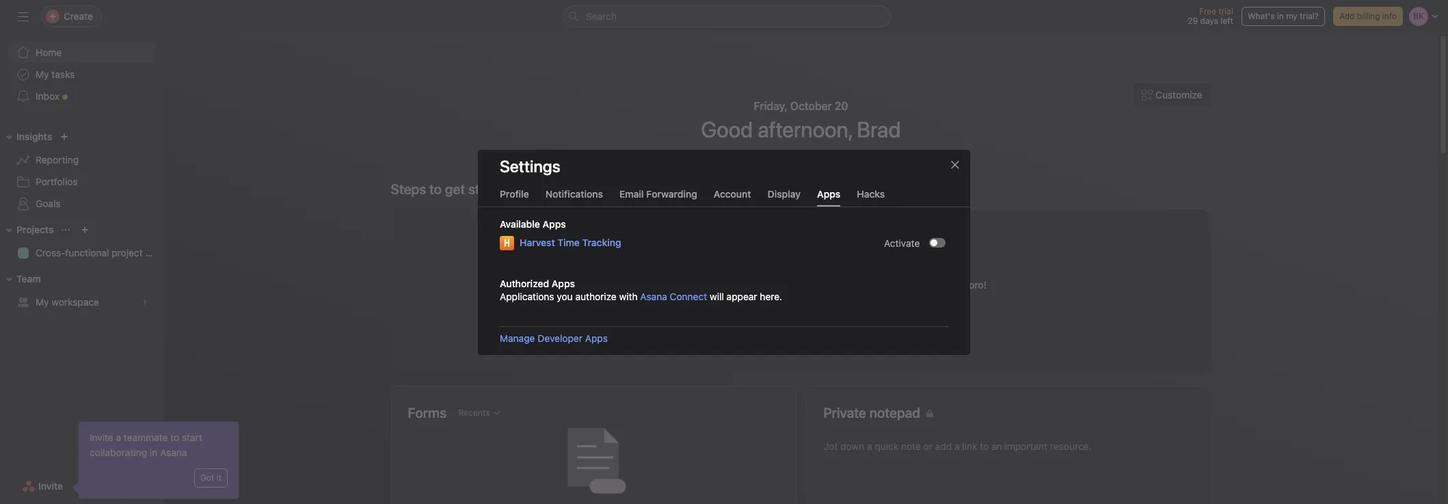 Task type: vqa. For each thing, say whether or not it's contained in the screenshot.
THE OCTOPUS SPECIMEN "link"
no



Task type: describe. For each thing, give the bounding box(es) containing it.
harvest
[[520, 236, 555, 248]]

hide sidebar image
[[18, 11, 29, 22]]

private
[[824, 405, 867, 421]]

hacks
[[857, 188, 885, 199]]

apps right developer
[[585, 332, 608, 344]]

with
[[619, 290, 638, 302]]

invite for invite
[[38, 480, 63, 492]]

portfolios
[[36, 176, 78, 187]]

free
[[1200, 6, 1217, 16]]

email forwarding
[[620, 188, 698, 199]]

settings
[[500, 156, 561, 175]]

applications
[[500, 290, 554, 302]]

global element
[[0, 34, 164, 116]]

plan
[[145, 247, 164, 259]]

pro!
[[969, 279, 987, 291]]

forms
[[408, 405, 447, 421]]

you've completed the beginner course. keep going to become an asana pro!
[[649, 279, 987, 291]]

tasks
[[52, 68, 75, 80]]

more
[[692, 316, 714, 328]]

time
[[558, 236, 580, 248]]

inbox
[[36, 90, 60, 102]]

here.
[[760, 290, 783, 302]]

unlock more steps
[[658, 316, 741, 328]]

asana inside authorized apps applications you authorize with asana connect will appear here.
[[640, 290, 667, 302]]

october
[[791, 100, 832, 112]]

apps inside authorized apps applications you authorize with asana connect will appear here.
[[552, 277, 575, 289]]

invite button
[[13, 474, 72, 499]]

to inside invite a teammate to start collaborating in asana got it
[[170, 432, 179, 443]]

completed
[[681, 279, 728, 291]]

email forwarding button
[[620, 188, 698, 206]]

home link
[[8, 42, 156, 64]]

display
[[768, 188, 801, 199]]

in inside button
[[1277, 11, 1284, 21]]

unlock more steps button
[[649, 309, 750, 334]]

projects
[[16, 224, 54, 235]]

team button
[[0, 271, 41, 287]]

my tasks
[[36, 68, 75, 80]]

account button
[[714, 188, 751, 206]]

goals
[[36, 198, 61, 209]]

asana connect link
[[640, 290, 707, 302]]

notifications
[[546, 188, 603, 199]]

beginner
[[748, 279, 787, 291]]

invite a teammate to start collaborating in asana got it
[[90, 432, 222, 483]]

private notepad
[[824, 405, 921, 421]]

what's in my trial? button
[[1242, 7, 1325, 26]]

unlock
[[658, 316, 689, 328]]

search button
[[563, 5, 891, 27]]

my for my workspace
[[36, 296, 49, 308]]

billing
[[1357, 11, 1381, 21]]

notifications button
[[546, 188, 603, 206]]

days
[[1201, 16, 1219, 26]]

trial
[[1219, 6, 1234, 16]]

become
[[888, 279, 924, 291]]

display button
[[768, 188, 801, 206]]

developer
[[538, 332, 583, 344]]

search list box
[[563, 5, 891, 27]]

profile button
[[500, 188, 529, 206]]

it
[[217, 473, 222, 483]]

search
[[586, 10, 617, 22]]

friday,
[[754, 100, 788, 112]]

manage developer apps
[[500, 332, 608, 344]]

add billing info button
[[1334, 7, 1403, 26]]

got
[[200, 473, 214, 483]]

will
[[710, 290, 724, 302]]

20
[[835, 100, 848, 112]]

inbox link
[[8, 85, 156, 107]]

projects button
[[0, 222, 54, 238]]

collaborating
[[90, 447, 147, 458]]

available
[[500, 218, 540, 229]]

the
[[731, 279, 745, 291]]

notepad
[[870, 405, 921, 421]]

cross-functional project plan
[[36, 247, 164, 259]]



Task type: locate. For each thing, give the bounding box(es) containing it.
forwarding
[[646, 188, 698, 199]]

in down "teammate"
[[150, 447, 157, 458]]

invite
[[90, 432, 113, 443], [38, 480, 63, 492]]

teams element
[[0, 267, 164, 316]]

1 horizontal spatial in
[[1277, 11, 1284, 21]]

tracking
[[582, 236, 621, 248]]

steps to get started
[[391, 181, 513, 197]]

to
[[430, 181, 442, 197], [877, 279, 886, 291], [170, 432, 179, 443]]

1 vertical spatial my
[[36, 296, 49, 308]]

customize button
[[1133, 83, 1212, 107]]

authorized
[[500, 277, 549, 289]]

my workspace link
[[8, 291, 156, 313]]

0 vertical spatial my
[[36, 68, 49, 80]]

going
[[849, 279, 874, 291]]

manage
[[500, 332, 535, 344]]

team
[[16, 273, 41, 285]]

apps left the hacks
[[817, 188, 841, 199]]

start
[[182, 432, 202, 443]]

asana right "an" in the bottom of the page
[[940, 279, 967, 291]]

2 horizontal spatial asana
[[940, 279, 967, 291]]

apps
[[817, 188, 841, 199], [543, 218, 566, 229], [552, 277, 575, 289], [585, 332, 608, 344]]

a
[[116, 432, 121, 443]]

steps
[[391, 181, 426, 197]]

asana inside invite a teammate to start collaborating in asana got it
[[160, 447, 187, 458]]

asana down start
[[160, 447, 187, 458]]

teammate
[[124, 432, 168, 443]]

my down team
[[36, 296, 49, 308]]

cross-functional project plan link
[[8, 242, 164, 264]]

1 horizontal spatial asana
[[640, 290, 667, 302]]

project
[[112, 247, 143, 259]]

projects element
[[0, 217, 164, 267]]

2 vertical spatial to
[[170, 432, 179, 443]]

functional
[[65, 247, 109, 259]]

an
[[926, 279, 937, 291]]

invite a teammate to start collaborating in asana tooltip
[[75, 422, 239, 499]]

you've
[[649, 279, 679, 291]]

to left start
[[170, 432, 179, 443]]

to right going
[[877, 279, 886, 291]]

1 my from the top
[[36, 68, 49, 80]]

in
[[1277, 11, 1284, 21], [150, 447, 157, 458]]

in inside invite a teammate to start collaborating in asana got it
[[150, 447, 157, 458]]

0 vertical spatial invite
[[90, 432, 113, 443]]

trial?
[[1300, 11, 1319, 21]]

0 horizontal spatial in
[[150, 447, 157, 458]]

harvest time tracking
[[520, 236, 621, 248]]

1 vertical spatial to
[[877, 279, 886, 291]]

my tasks link
[[8, 64, 156, 85]]

29
[[1188, 16, 1198, 26]]

afternoon,
[[758, 116, 852, 142]]

invite inside invite a teammate to start collaborating in asana got it
[[90, 432, 113, 443]]

1 vertical spatial invite
[[38, 480, 63, 492]]

what's
[[1248, 11, 1275, 21]]

email
[[620, 188, 644, 199]]

appear
[[727, 290, 758, 302]]

invite for invite a teammate to start collaborating in asana got it
[[90, 432, 113, 443]]

reporting
[[36, 154, 79, 166]]

0 horizontal spatial asana
[[160, 447, 187, 458]]

to right steps at the top left of page
[[430, 181, 442, 197]]

0 horizontal spatial invite
[[38, 480, 63, 492]]

portfolios link
[[8, 171, 156, 193]]

connect
[[670, 290, 707, 302]]

harvest time tracking link
[[520, 235, 621, 250]]

workspace
[[52, 296, 99, 308]]

account
[[714, 188, 751, 199]]

customize
[[1156, 89, 1203, 101]]

authorized apps applications you authorize with asana connect will appear here.
[[500, 277, 783, 302]]

left
[[1221, 16, 1234, 26]]

brad
[[857, 116, 901, 142]]

good
[[701, 116, 753, 142]]

keep
[[825, 279, 847, 291]]

apps button
[[817, 188, 841, 206]]

1 horizontal spatial invite
[[90, 432, 113, 443]]

switch
[[929, 238, 946, 247]]

0 vertical spatial in
[[1277, 11, 1284, 21]]

2 my from the top
[[36, 296, 49, 308]]

apps up 'you'
[[552, 277, 575, 289]]

authorize
[[576, 290, 617, 302]]

my inside the teams element
[[36, 296, 49, 308]]

got it button
[[194, 469, 228, 488]]

goals link
[[8, 193, 156, 215]]

1 vertical spatial in
[[150, 447, 157, 458]]

profile
[[500, 188, 529, 199]]

2 horizontal spatial to
[[877, 279, 886, 291]]

my
[[1287, 11, 1298, 21]]

apps up time
[[543, 218, 566, 229]]

course.
[[789, 279, 822, 291]]

insights
[[16, 131, 52, 142]]

insights button
[[0, 129, 52, 145]]

you
[[557, 290, 573, 302]]

in left my
[[1277, 11, 1284, 21]]

close image
[[950, 159, 961, 170]]

0 vertical spatial to
[[430, 181, 442, 197]]

my for my tasks
[[36, 68, 49, 80]]

my workspace
[[36, 296, 99, 308]]

home
[[36, 47, 62, 58]]

1 horizontal spatial to
[[430, 181, 442, 197]]

insights element
[[0, 124, 164, 217]]

cross-
[[36, 247, 65, 259]]

asana right with
[[640, 290, 667, 302]]

activate
[[884, 237, 920, 248]]

0 horizontal spatial to
[[170, 432, 179, 443]]

available apps
[[500, 218, 566, 229]]

steps
[[717, 316, 741, 328]]

what's in my trial?
[[1248, 11, 1319, 21]]

invite inside button
[[38, 480, 63, 492]]

hacks button
[[857, 188, 885, 206]]

get started
[[445, 181, 513, 197]]

my inside global element
[[36, 68, 49, 80]]

add
[[1340, 11, 1355, 21]]

add billing info
[[1340, 11, 1397, 21]]

my left the tasks
[[36, 68, 49, 80]]



